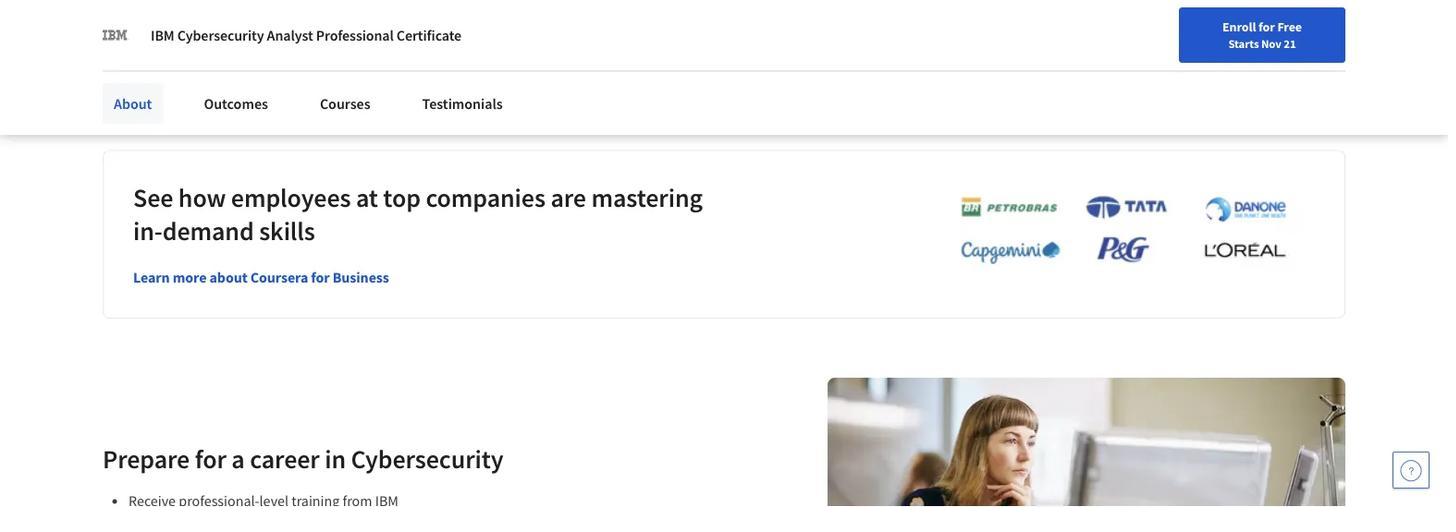 Task type: locate. For each thing, give the bounding box(es) containing it.
more
[[173, 268, 207, 287]]

for for in
[[195, 443, 226, 475]]

about
[[114, 94, 152, 113]]

career
[[250, 443, 320, 475]]

companies
[[426, 181, 546, 214]]

for up nov
[[1259, 18, 1275, 35]]

see
[[133, 181, 173, 214]]

enroll for free starts nov 21
[[1223, 18, 1302, 51]]

show notifications image
[[1199, 23, 1221, 45]]

shareable
[[103, 15, 166, 34]]

employees
[[231, 181, 351, 214]]

for left a
[[195, 443, 226, 475]]

ibm
[[151, 26, 175, 44]]

at
[[356, 181, 378, 214]]

1 horizontal spatial cybersecurity
[[351, 443, 504, 475]]

None search field
[[264, 12, 671, 49]]

1 horizontal spatial for
[[311, 268, 330, 287]]

free
[[1278, 18, 1302, 35]]

business
[[333, 268, 389, 287]]

courses link
[[309, 83, 382, 124]]

for
[[1259, 18, 1275, 35], [311, 268, 330, 287], [195, 443, 226, 475]]

courses
[[320, 94, 370, 113]]

2 horizontal spatial for
[[1259, 18, 1275, 35]]

outcomes link
[[193, 83, 279, 124]]

profile
[[217, 44, 252, 61]]

0 vertical spatial cybersecurity
[[177, 26, 264, 44]]

2 vertical spatial for
[[195, 443, 226, 475]]

about
[[210, 268, 248, 287]]

about link
[[103, 83, 163, 124]]

0 horizontal spatial cybersecurity
[[177, 26, 264, 44]]

to
[[127, 44, 138, 61]]

demand
[[163, 215, 254, 247]]

testimonials
[[422, 94, 503, 113]]

0 horizontal spatial for
[[195, 443, 226, 475]]

1 vertical spatial cybersecurity
[[351, 443, 504, 475]]

in
[[325, 443, 346, 475]]

view
[[981, 54, 1008, 71]]

for for nov
[[1259, 18, 1275, 35]]

prepare
[[103, 443, 190, 475]]

for left business
[[311, 268, 330, 287]]

ibm image
[[103, 22, 129, 48]]

for inside enroll for free starts nov 21
[[1259, 18, 1275, 35]]

all
[[1010, 54, 1024, 71]]

menu item
[[1060, 18, 1179, 79]]

0 vertical spatial for
[[1259, 18, 1275, 35]]

cybersecurity
[[177, 26, 264, 44], [351, 443, 504, 475]]

top
[[383, 181, 421, 214]]

learn more about coursera for business
[[133, 268, 389, 287]]

professional
[[316, 26, 394, 44]]

mastering
[[591, 181, 703, 214]]

outcomes
[[204, 94, 268, 113]]

analyst
[[267, 26, 313, 44]]



Task type: describe. For each thing, give the bounding box(es) containing it.
certificate
[[397, 26, 462, 44]]

21
[[1284, 36, 1296, 51]]

your
[[140, 44, 165, 61]]

see how employees at top companies are mastering in-demand skills
[[133, 181, 703, 247]]

add
[[103, 44, 124, 61]]

learn
[[133, 268, 170, 287]]

linkedin
[[168, 44, 214, 61]]

testimonials link
[[411, 83, 514, 124]]

in-
[[133, 215, 163, 247]]

ibm cybersecurity analyst professional certificate
[[151, 26, 462, 44]]

prepare for a career in cybersecurity
[[103, 443, 504, 475]]

a
[[232, 443, 245, 475]]

coursera enterprise logos image
[[933, 195, 1303, 275]]

coursera image
[[22, 15, 140, 45]]

1 vertical spatial for
[[311, 268, 330, 287]]

skills
[[259, 215, 315, 247]]

view all courses
[[981, 54, 1070, 71]]

add to your linkedin profile
[[103, 44, 252, 61]]

certificate
[[169, 15, 232, 34]]

are
[[551, 181, 586, 214]]

starts
[[1229, 36, 1259, 51]]

coursera
[[250, 268, 308, 287]]

shareable certificate
[[103, 15, 232, 34]]

courses
[[1027, 54, 1070, 71]]

enroll
[[1223, 18, 1256, 35]]

nov
[[1261, 36, 1282, 51]]

learn more about coursera for business link
[[133, 268, 389, 287]]

how
[[178, 181, 226, 214]]

help center image
[[1400, 460, 1422, 482]]



Task type: vqa. For each thing, say whether or not it's contained in the screenshot.
'The Science of Well-Being for Teens' link
no



